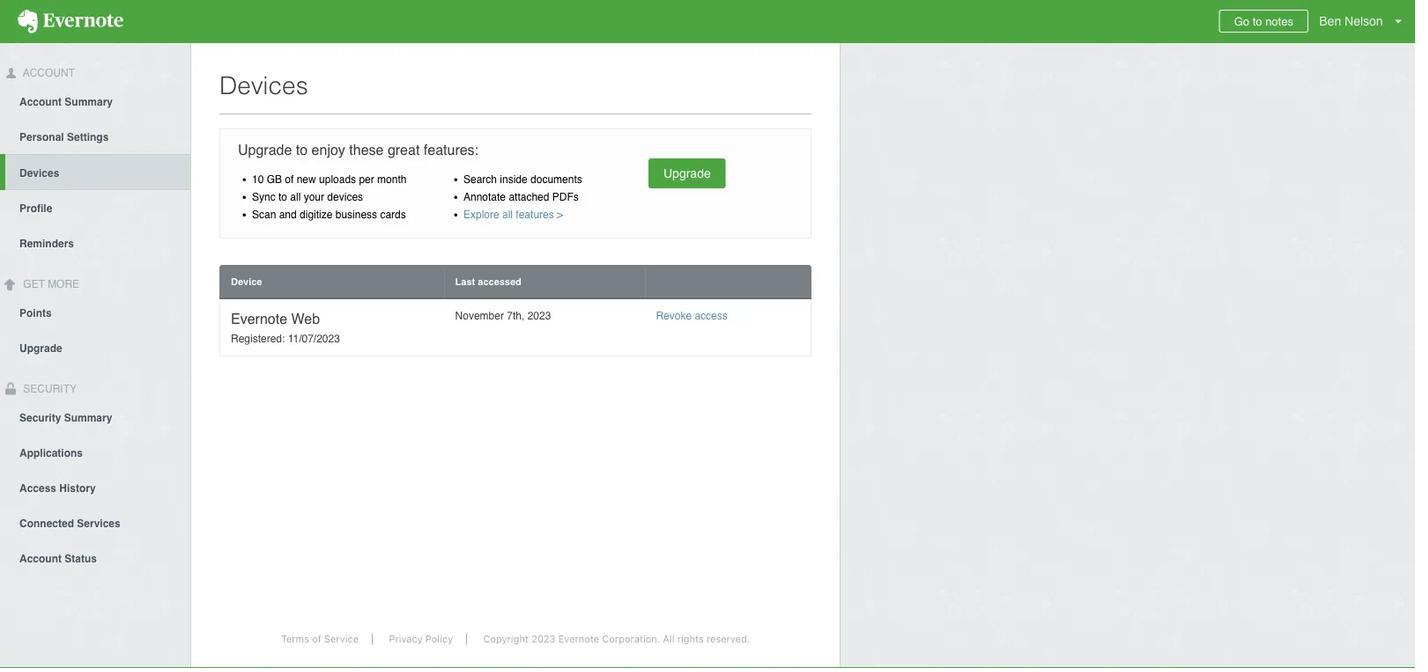 Task type: locate. For each thing, give the bounding box(es) containing it.
0 vertical spatial all
[[290, 191, 301, 203]]

of right terms
[[312, 634, 321, 645]]

of
[[285, 173, 294, 185], [312, 634, 321, 645]]

to right the 'go'
[[1253, 15, 1262, 28]]

>
[[557, 208, 563, 221]]

account status link
[[0, 541, 190, 576]]

of right gb
[[285, 173, 294, 185]]

per
[[359, 173, 374, 185]]

go to notes link
[[1219, 10, 1308, 33]]

7th,
[[507, 310, 525, 323]]

status
[[65, 553, 97, 565]]

account up account summary
[[20, 67, 75, 79]]

1 horizontal spatial evernote
[[558, 634, 599, 645]]

copyright
[[483, 634, 529, 645]]

1 vertical spatial upgrade link
[[0, 330, 190, 365]]

terms of service
[[281, 634, 359, 645]]

security
[[20, 383, 77, 395], [19, 412, 61, 424]]

0 vertical spatial upgrade
[[238, 142, 292, 158]]

reminders
[[19, 238, 74, 250]]

1 vertical spatial evernote
[[558, 634, 599, 645]]

2 vertical spatial upgrade
[[19, 342, 62, 355]]

and
[[279, 208, 297, 221]]

reserved.
[[707, 634, 750, 645]]

annotate
[[463, 191, 506, 203]]

account down connected
[[19, 553, 62, 565]]

service
[[324, 634, 359, 645]]

0 horizontal spatial evernote
[[231, 311, 287, 327]]

summary
[[65, 96, 113, 108], [64, 412, 112, 424]]

security up security summary in the left bottom of the page
[[20, 383, 77, 395]]

all inside the 10 gb of new uploads per month sync to all your devices scan and digitize business cards
[[290, 191, 301, 203]]

to left enjoy
[[296, 142, 308, 158]]

security for security summary
[[19, 412, 61, 424]]

0 horizontal spatial all
[[290, 191, 301, 203]]

nelson
[[1345, 14, 1383, 28]]

device
[[231, 276, 262, 287]]

security up applications
[[19, 412, 61, 424]]

access history
[[19, 482, 96, 495]]

security summary
[[19, 412, 112, 424]]

reminders link
[[0, 225, 190, 261]]

these
[[349, 142, 384, 158]]

account for account
[[20, 67, 75, 79]]

1 horizontal spatial to
[[296, 142, 308, 158]]

to for go
[[1253, 15, 1262, 28]]

2 vertical spatial account
[[19, 553, 62, 565]]

connected services link
[[0, 505, 190, 541]]

revoke
[[656, 310, 692, 323]]

ben nelson
[[1319, 14, 1383, 28]]

all left your
[[290, 191, 301, 203]]

10 gb of new uploads per month sync to all your devices scan and digitize business cards
[[252, 173, 407, 221]]

1 horizontal spatial devices
[[219, 71, 308, 100]]

0 horizontal spatial upgrade link
[[0, 330, 190, 365]]

1 vertical spatial all
[[502, 208, 513, 221]]

0 horizontal spatial of
[[285, 173, 294, 185]]

explore all features > link
[[463, 208, 563, 221]]

upgrade
[[238, 142, 292, 158], [664, 167, 711, 181], [19, 342, 62, 355]]

devices
[[219, 71, 308, 100], [19, 167, 59, 180]]

account inside account status link
[[19, 553, 62, 565]]

2 horizontal spatial to
[[1253, 15, 1262, 28]]

devices link
[[5, 154, 190, 190]]

web
[[291, 311, 320, 327]]

all right explore
[[502, 208, 513, 221]]

account up the personal at the top of page
[[19, 96, 62, 108]]

0 vertical spatial account
[[20, 67, 75, 79]]

privacy policy
[[389, 634, 453, 645]]

search inside documents annotate attached pdfs explore all features >
[[463, 173, 582, 221]]

history
[[59, 482, 96, 495]]

terms of service link
[[268, 634, 373, 645]]

digitize
[[300, 208, 333, 221]]

to up "and"
[[278, 191, 287, 203]]

rights
[[677, 634, 704, 645]]

0 vertical spatial of
[[285, 173, 294, 185]]

0 vertical spatial evernote
[[231, 311, 287, 327]]

account inside account summary link
[[19, 96, 62, 108]]

1 vertical spatial account
[[19, 96, 62, 108]]

1 vertical spatial security
[[19, 412, 61, 424]]

devices
[[327, 191, 363, 203]]

0 vertical spatial devices
[[219, 71, 308, 100]]

points link
[[0, 295, 190, 330]]

summary for account summary
[[65, 96, 113, 108]]

profile link
[[0, 190, 190, 225]]

0 horizontal spatial upgrade
[[19, 342, 62, 355]]

to for upgrade
[[296, 142, 308, 158]]

1 horizontal spatial upgrade link
[[649, 159, 726, 189]]

0 horizontal spatial to
[[278, 191, 287, 203]]

upgrade link
[[649, 159, 726, 189], [0, 330, 190, 365]]

go
[[1234, 15, 1250, 28]]

evernote up registered:
[[231, 311, 287, 327]]

get more
[[20, 278, 79, 291]]

revoke access link
[[656, 310, 728, 323]]

to inside the 10 gb of new uploads per month sync to all your devices scan and digitize business cards
[[278, 191, 287, 203]]

1 vertical spatial summary
[[64, 412, 112, 424]]

revoke access
[[656, 310, 728, 323]]

2 vertical spatial to
[[278, 191, 287, 203]]

1 horizontal spatial all
[[502, 208, 513, 221]]

all
[[290, 191, 301, 203], [502, 208, 513, 221]]

summary up applications link
[[64, 412, 112, 424]]

0 vertical spatial security
[[20, 383, 77, 395]]

1 horizontal spatial of
[[312, 634, 321, 645]]

0 vertical spatial summary
[[65, 96, 113, 108]]

2023 right copyright on the left bottom of the page
[[531, 634, 556, 645]]

your
[[304, 191, 324, 203]]

get
[[23, 278, 45, 291]]

2 horizontal spatial upgrade
[[664, 167, 711, 181]]

profile
[[19, 202, 52, 215]]

0 vertical spatial to
[[1253, 15, 1262, 28]]

evernote left corporation.
[[558, 634, 599, 645]]

2023
[[527, 310, 551, 323], [531, 634, 556, 645]]

great
[[388, 142, 420, 158]]

registered:
[[231, 333, 285, 345]]

2023 right 7th,
[[527, 310, 551, 323]]

evernote image
[[0, 10, 141, 33]]

summary up 'personal settings' link
[[65, 96, 113, 108]]

attached
[[509, 191, 549, 203]]

connected
[[19, 518, 74, 530]]

0 horizontal spatial devices
[[19, 167, 59, 180]]

applications
[[19, 447, 83, 459]]

personal settings
[[19, 131, 109, 143]]

evernote
[[231, 311, 287, 327], [558, 634, 599, 645]]

1 vertical spatial to
[[296, 142, 308, 158]]

upgrade to enjoy these great features:
[[238, 142, 479, 158]]



Task type: describe. For each thing, give the bounding box(es) containing it.
1 vertical spatial 2023
[[531, 634, 556, 645]]

account for account summary
[[19, 96, 62, 108]]

go to notes
[[1234, 15, 1294, 28]]

privacy
[[389, 634, 423, 645]]

account status
[[19, 553, 97, 565]]

access
[[19, 482, 56, 495]]

connected services
[[19, 518, 120, 530]]

features:
[[424, 142, 479, 158]]

1 horizontal spatial upgrade
[[238, 142, 292, 158]]

summary for security summary
[[64, 412, 112, 424]]

applications link
[[0, 435, 190, 470]]

services
[[77, 518, 120, 530]]

access
[[695, 310, 728, 323]]

security for security
[[20, 383, 77, 395]]

last
[[455, 276, 475, 287]]

corporation.
[[602, 634, 660, 645]]

all
[[663, 634, 675, 645]]

personal
[[19, 131, 64, 143]]

privacy policy link
[[376, 634, 467, 645]]

evernote link
[[0, 0, 141, 43]]

month
[[377, 173, 407, 185]]

account summary
[[19, 96, 113, 108]]

policy
[[425, 634, 453, 645]]

personal settings link
[[0, 119, 190, 154]]

11/07/2023
[[288, 333, 340, 345]]

documents
[[530, 173, 582, 185]]

evernote inside 'evernote web registered: 11/07/2023'
[[231, 311, 287, 327]]

gb
[[267, 173, 282, 185]]

november
[[455, 310, 504, 323]]

terms
[[281, 634, 309, 645]]

of inside the 10 gb of new uploads per month sync to all your devices scan and digitize business cards
[[285, 173, 294, 185]]

all inside search inside documents annotate attached pdfs explore all features >
[[502, 208, 513, 221]]

evernote web registered: 11/07/2023
[[231, 311, 340, 345]]

10
[[252, 173, 264, 185]]

cards
[[380, 208, 406, 221]]

points
[[19, 307, 52, 320]]

last accessed
[[455, 276, 521, 287]]

ben
[[1319, 14, 1341, 28]]

explore
[[463, 208, 499, 221]]

sync
[[252, 191, 276, 203]]

1 vertical spatial devices
[[19, 167, 59, 180]]

uploads
[[319, 173, 356, 185]]

1 vertical spatial of
[[312, 634, 321, 645]]

access history link
[[0, 470, 190, 505]]

ben nelson link
[[1315, 0, 1415, 43]]

account summary link
[[0, 84, 190, 119]]

1 vertical spatial upgrade
[[664, 167, 711, 181]]

search
[[463, 173, 497, 185]]

more
[[48, 278, 79, 291]]

enjoy
[[312, 142, 345, 158]]

business
[[335, 208, 377, 221]]

0 vertical spatial 2023
[[527, 310, 551, 323]]

settings
[[67, 131, 109, 143]]

november 7th, 2023
[[455, 310, 551, 323]]

inside
[[500, 173, 528, 185]]

accessed
[[478, 276, 521, 287]]

scan
[[252, 208, 276, 221]]

account for account status
[[19, 553, 62, 565]]

0 vertical spatial upgrade link
[[649, 159, 726, 189]]

pdfs
[[552, 191, 579, 203]]

notes
[[1265, 15, 1294, 28]]

security summary link
[[0, 400, 190, 435]]

features
[[516, 208, 554, 221]]

new
[[297, 173, 316, 185]]

copyright 2023 evernote corporation. all rights reserved.
[[483, 634, 750, 645]]



Task type: vqa. For each thing, say whether or not it's contained in the screenshot.
ACCOUNT STATUS on the bottom of page
yes



